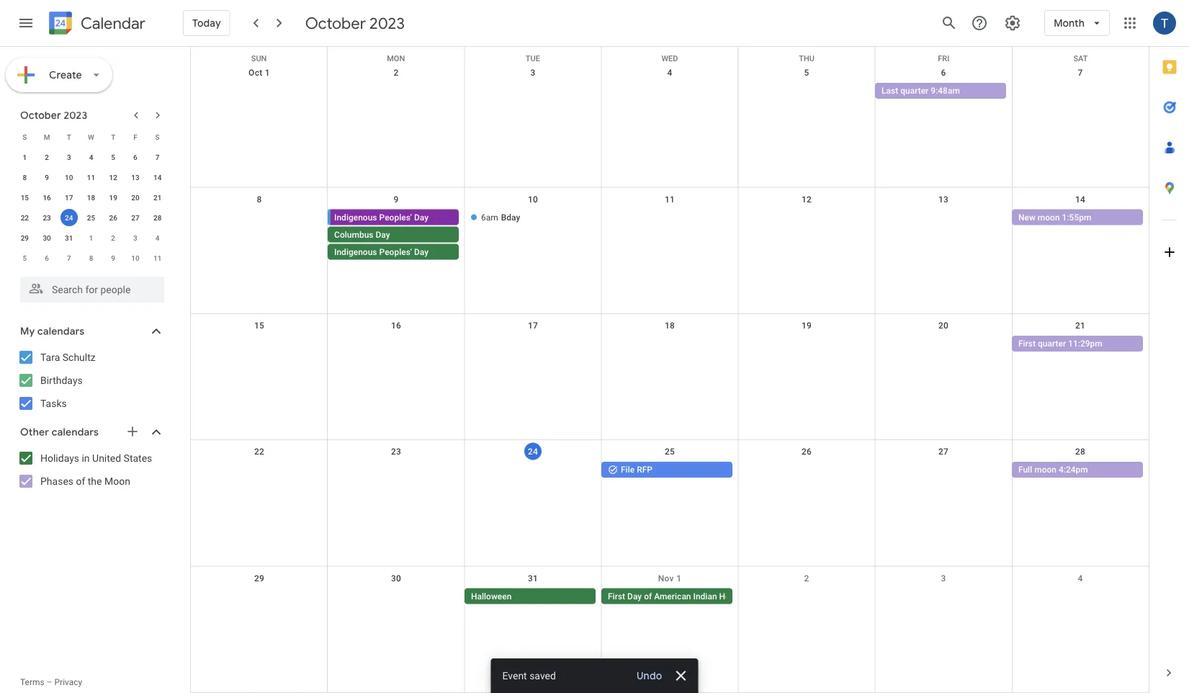 Task type: describe. For each thing, give the bounding box(es) containing it.
2 vertical spatial 7
[[67, 254, 71, 262]]

10 for october 2023
[[65, 173, 73, 182]]

november 6 element
[[38, 249, 56, 267]]

row containing oct 1
[[191, 61, 1149, 188]]

month button
[[1045, 6, 1110, 40]]

first day of american indian heritage month button
[[602, 588, 780, 604]]

f
[[133, 133, 137, 141]]

w
[[88, 133, 94, 141]]

13 element
[[127, 169, 144, 186]]

31 for 1
[[65, 233, 73, 242]]

20 element
[[127, 189, 144, 206]]

1 horizontal spatial 16
[[391, 321, 401, 331]]

30 element
[[38, 229, 56, 246]]

2 s from the left
[[155, 133, 160, 141]]

in
[[82, 452, 90, 464]]

phases
[[40, 475, 74, 487]]

sun
[[251, 54, 267, 63]]

other calendars button
[[3, 421, 179, 444]]

1:55pm
[[1063, 212, 1092, 222]]

2 peoples' from the top
[[379, 247, 412, 257]]

1 horizontal spatial october 2023
[[305, 13, 405, 33]]

1 right nov
[[677, 573, 682, 583]]

1 vertical spatial october
[[20, 109, 61, 122]]

my
[[20, 325, 35, 338]]

oct
[[249, 68, 263, 78]]

undo
[[637, 669, 663, 682]]

tara schultz
[[40, 351, 96, 363]]

14 for sun
[[1076, 194, 1086, 204]]

fri
[[938, 54, 950, 63]]

event
[[503, 670, 527, 682]]

1 horizontal spatial 28
[[1076, 447, 1086, 457]]

rfp
[[637, 465, 653, 475]]

1 s from the left
[[23, 133, 27, 141]]

9:48am
[[931, 86, 961, 96]]

12 element
[[105, 169, 122, 186]]

mon
[[387, 54, 405, 63]]

moon for full
[[1035, 465, 1057, 475]]

schultz
[[63, 351, 96, 363]]

19 inside 19 'element'
[[109, 193, 117, 202]]

6am
[[481, 212, 499, 222]]

1 indigenous from the top
[[334, 212, 377, 222]]

new moon 1:55pm
[[1019, 212, 1092, 222]]

create button
[[6, 58, 112, 92]]

columbus
[[334, 229, 374, 240]]

file rfp
[[621, 465, 653, 475]]

new moon 1:55pm button
[[1012, 209, 1144, 225]]

9 inside november 9 'element'
[[111, 254, 115, 262]]

1 horizontal spatial 15
[[254, 321, 265, 331]]

7 for oct 1
[[1078, 68, 1084, 78]]

moon
[[104, 475, 130, 487]]

terms link
[[20, 677, 44, 687]]

tue
[[526, 54, 540, 63]]

m
[[44, 133, 50, 141]]

today
[[192, 17, 221, 30]]

11:29pm
[[1069, 339, 1103, 349]]

moon for new
[[1038, 212, 1060, 222]]

28 inside october 2023 grid
[[153, 213, 162, 222]]

1 up the november 8 element
[[89, 233, 93, 242]]

thu
[[799, 54, 815, 63]]

last quarter 9:48am
[[882, 86, 961, 96]]

1 horizontal spatial 26
[[802, 447, 812, 457]]

november 3 element
[[127, 229, 144, 246]]

19 element
[[105, 189, 122, 206]]

27 element
[[127, 209, 144, 226]]

november 10 element
[[127, 249, 144, 267]]

9 for october 2023
[[45, 173, 49, 182]]

4:24pm
[[1059, 465, 1089, 475]]

indigenous peoples' day columbus day indigenous peoples' day
[[334, 212, 429, 257]]

calendar
[[81, 13, 145, 34]]

november 7 element
[[60, 249, 78, 267]]

30 for 1
[[43, 233, 51, 242]]

0 vertical spatial indigenous peoples' day button
[[331, 209, 459, 225]]

0 vertical spatial october
[[305, 13, 366, 33]]

20 inside 20 element
[[131, 193, 140, 202]]

my calendars
[[20, 325, 85, 338]]

31 for nov 1
[[528, 573, 538, 583]]

full moon 4:24pm button
[[1012, 462, 1144, 478]]

16 element
[[38, 189, 56, 206]]

main drawer image
[[17, 14, 35, 32]]

1 vertical spatial october 2023
[[20, 109, 87, 122]]

nov
[[658, 573, 674, 583]]

first quarter 11:29pm button
[[1012, 336, 1144, 352]]

Search for people text field
[[29, 277, 156, 303]]

file
[[621, 465, 635, 475]]

6am bday
[[481, 212, 521, 222]]

phases of the moon
[[40, 475, 130, 487]]

grid containing oct 1
[[190, 47, 1149, 693]]

halloween button
[[465, 588, 596, 604]]

8 for october 2023
[[23, 173, 27, 182]]

9 for sun
[[394, 194, 399, 204]]

11 inside 'row'
[[153, 254, 162, 262]]

terms – privacy
[[20, 677, 82, 687]]

of inside button
[[644, 591, 652, 601]]

last
[[882, 86, 899, 96]]

2 vertical spatial 5
[[23, 254, 27, 262]]

heritage
[[720, 591, 753, 601]]

holidays in united states
[[40, 452, 152, 464]]

11 for october 2023
[[87, 173, 95, 182]]

create
[[49, 68, 82, 81]]

1 vertical spatial 24
[[528, 447, 538, 457]]

nov 1
[[658, 573, 682, 583]]

month inside month popup button
[[1054, 17, 1085, 30]]

privacy link
[[54, 677, 82, 687]]

6 for oct 1
[[941, 68, 947, 78]]

quarter for 11:29pm
[[1038, 339, 1067, 349]]

other
[[20, 426, 49, 439]]

november 2 element
[[105, 229, 122, 246]]

my calendars list
[[3, 346, 179, 415]]

row containing sun
[[191, 47, 1149, 63]]

my calendars button
[[3, 320, 179, 343]]

sat
[[1074, 54, 1088, 63]]

last quarter 9:48am button
[[876, 83, 1007, 99]]

22 element
[[16, 209, 33, 226]]

28 element
[[149, 209, 166, 226]]

21 element
[[149, 189, 166, 206]]

24 inside cell
[[65, 213, 73, 222]]

november 9 element
[[105, 249, 122, 267]]

first for first quarter 11:29pm
[[1019, 339, 1036, 349]]

26 element
[[105, 209, 122, 226]]

holidays
[[40, 452, 79, 464]]

today button
[[183, 6, 230, 40]]

21 inside 21 element
[[153, 193, 162, 202]]

privacy
[[54, 677, 82, 687]]

1 vertical spatial 18
[[665, 321, 675, 331]]

1 vertical spatial 22
[[254, 447, 265, 457]]

1 t from the left
[[67, 133, 71, 141]]

states
[[124, 452, 152, 464]]

15 element
[[16, 189, 33, 206]]

the
[[88, 475, 102, 487]]

undo button
[[631, 669, 668, 683]]

calendar heading
[[78, 13, 145, 34]]

bday
[[501, 212, 521, 222]]



Task type: locate. For each thing, give the bounding box(es) containing it.
6 down fri
[[941, 68, 947, 78]]

0 vertical spatial 25
[[87, 213, 95, 222]]

0 horizontal spatial 19
[[109, 193, 117, 202]]

1 horizontal spatial of
[[644, 591, 652, 601]]

0 vertical spatial 16
[[43, 193, 51, 202]]

22 inside 22 "element"
[[21, 213, 29, 222]]

quarter inside 'row'
[[901, 86, 929, 96]]

october
[[305, 13, 366, 33], [20, 109, 61, 122]]

0 vertical spatial 26
[[109, 213, 117, 222]]

17
[[65, 193, 73, 202], [528, 321, 538, 331]]

10 inside "element"
[[131, 254, 140, 262]]

1 horizontal spatial 18
[[665, 321, 675, 331]]

0 vertical spatial 9
[[45, 173, 49, 182]]

2023 down create at the top left
[[64, 109, 87, 122]]

0 horizontal spatial 13
[[131, 173, 140, 182]]

8
[[23, 173, 27, 182], [257, 194, 262, 204], [89, 254, 93, 262]]

7 up the 14 element
[[156, 153, 160, 161]]

day right "columbus"
[[376, 229, 390, 240]]

quarter for 9:48am
[[901, 86, 929, 96]]

saved
[[530, 670, 556, 682]]

day inside button
[[628, 591, 642, 601]]

29
[[21, 233, 29, 242], [254, 573, 265, 583]]

18 inside october 2023 grid
[[87, 193, 95, 202]]

29 for 1
[[21, 233, 29, 242]]

5 for 1
[[111, 153, 115, 161]]

31 up halloween button
[[528, 573, 538, 583]]

columbus day button
[[328, 227, 459, 242]]

31 inside grid
[[528, 573, 538, 583]]

1 horizontal spatial 23
[[391, 447, 401, 457]]

indigenous peoples' day button down columbus day button
[[328, 244, 459, 260]]

23 element
[[38, 209, 56, 226]]

birthdays
[[40, 374, 83, 386]]

add other calendars image
[[125, 424, 140, 439]]

1 horizontal spatial 21
[[1076, 321, 1086, 331]]

row containing 5
[[14, 248, 169, 268]]

0 vertical spatial 20
[[131, 193, 140, 202]]

indigenous peoples' day button up columbus day button
[[331, 209, 459, 225]]

wed
[[662, 54, 678, 63]]

day
[[414, 212, 429, 222], [376, 229, 390, 240], [414, 247, 429, 257], [628, 591, 642, 601]]

full moon 4:24pm
[[1019, 465, 1089, 475]]

1 vertical spatial indigenous peoples' day button
[[328, 244, 459, 260]]

1 horizontal spatial 17
[[528, 321, 538, 331]]

21 inside grid
[[1076, 321, 1086, 331]]

1 horizontal spatial s
[[155, 133, 160, 141]]

november 1 element
[[83, 229, 100, 246]]

row containing s
[[14, 127, 169, 147]]

9 down november 2 element
[[111, 254, 115, 262]]

month right heritage
[[755, 591, 780, 601]]

1 horizontal spatial 12
[[802, 194, 812, 204]]

1 vertical spatial 8
[[257, 194, 262, 204]]

first left 11:29pm
[[1019, 339, 1036, 349]]

other calendars
[[20, 426, 99, 439]]

2023
[[370, 13, 405, 33], [64, 109, 87, 122]]

0 vertical spatial 7
[[1078, 68, 1084, 78]]

moon right new
[[1038, 212, 1060, 222]]

2
[[394, 68, 399, 78], [45, 153, 49, 161], [111, 233, 115, 242], [805, 573, 810, 583]]

17 inside october 2023 grid
[[65, 193, 73, 202]]

event saved
[[503, 670, 556, 682]]

25 up november 1 element
[[87, 213, 95, 222]]

first day of american indian heritage month
[[608, 591, 780, 601]]

15 inside october 2023 grid
[[21, 193, 29, 202]]

17 element
[[60, 189, 78, 206]]

18
[[87, 193, 95, 202], [665, 321, 675, 331]]

7 down 31 element
[[67, 254, 71, 262]]

cell containing indigenous peoples' day
[[328, 209, 465, 261]]

25 up file rfp button
[[665, 447, 675, 457]]

28 up full moon 4:24pm button
[[1076, 447, 1086, 457]]

calendars up the tara schultz
[[37, 325, 85, 338]]

1
[[265, 68, 270, 78], [23, 153, 27, 161], [89, 233, 93, 242], [677, 573, 682, 583]]

0 vertical spatial calendars
[[37, 325, 85, 338]]

29 inside october 2023 grid
[[21, 233, 29, 242]]

1 horizontal spatial 14
[[1076, 194, 1086, 204]]

tara
[[40, 351, 60, 363]]

5 down 29 element
[[23, 254, 27, 262]]

2 horizontal spatial 8
[[257, 194, 262, 204]]

s left m
[[23, 133, 27, 141]]

31 up november 7 element
[[65, 233, 73, 242]]

30 inside october 2023 grid
[[43, 233, 51, 242]]

–
[[47, 677, 52, 687]]

0 vertical spatial 30
[[43, 233, 51, 242]]

indigenous up "columbus"
[[334, 212, 377, 222]]

2 t from the left
[[111, 133, 115, 141]]

9
[[45, 173, 49, 182], [394, 194, 399, 204], [111, 254, 115, 262]]

2 horizontal spatial 11
[[665, 194, 675, 204]]

28
[[153, 213, 162, 222], [1076, 447, 1086, 457]]

6 inside grid
[[941, 68, 947, 78]]

1 horizontal spatial 11
[[153, 254, 162, 262]]

8 for sun
[[257, 194, 262, 204]]

0 horizontal spatial 8
[[23, 173, 27, 182]]

1 horizontal spatial quarter
[[1038, 339, 1067, 349]]

0 horizontal spatial 31
[[65, 233, 73, 242]]

1 horizontal spatial 8
[[89, 254, 93, 262]]

13
[[131, 173, 140, 182], [939, 194, 949, 204]]

row containing 22
[[14, 208, 169, 228]]

file rfp button
[[602, 462, 733, 478]]

14 for october 2023
[[153, 173, 162, 182]]

of left 'the'
[[76, 475, 85, 487]]

5
[[805, 68, 810, 78], [111, 153, 115, 161], [23, 254, 27, 262]]

7 down sat
[[1078, 68, 1084, 78]]

0 horizontal spatial s
[[23, 133, 27, 141]]

day up columbus day button
[[414, 212, 429, 222]]

moon right full
[[1035, 465, 1057, 475]]

14 up new moon 1:55pm button
[[1076, 194, 1086, 204]]

0 vertical spatial 23
[[43, 213, 51, 222]]

12
[[109, 173, 117, 182], [802, 194, 812, 204]]

6 down 'f' at left
[[133, 153, 137, 161]]

0 vertical spatial 24
[[65, 213, 73, 222]]

10 element
[[60, 169, 78, 186]]

23 inside grid
[[43, 213, 51, 222]]

0 horizontal spatial 30
[[43, 233, 51, 242]]

t left 'f' at left
[[111, 133, 115, 141]]

13 for october 2023
[[131, 173, 140, 182]]

1 vertical spatial 30
[[391, 573, 401, 583]]

1 horizontal spatial 29
[[254, 573, 265, 583]]

1 vertical spatial 11
[[665, 194, 675, 204]]

first left american
[[608, 591, 626, 601]]

2 indigenous from the top
[[334, 247, 377, 257]]

21
[[153, 193, 162, 202], [1076, 321, 1086, 331]]

1 vertical spatial 27
[[939, 447, 949, 457]]

0 horizontal spatial 9
[[45, 173, 49, 182]]

25 inside 25 element
[[87, 213, 95, 222]]

14 up 21 element on the left top
[[153, 173, 162, 182]]

0 horizontal spatial t
[[67, 133, 71, 141]]

0 vertical spatial 28
[[153, 213, 162, 222]]

11 for sun
[[665, 194, 675, 204]]

october 2023 up m
[[20, 109, 87, 122]]

1 right oct on the left of the page
[[265, 68, 270, 78]]

1 vertical spatial month
[[755, 591, 780, 601]]

american
[[654, 591, 691, 601]]

2 horizontal spatial 7
[[1078, 68, 1084, 78]]

19
[[109, 193, 117, 202], [802, 321, 812, 331]]

14 inside october 2023 grid
[[153, 173, 162, 182]]

1 horizontal spatial 7
[[156, 153, 160, 161]]

11 inside grid
[[665, 194, 675, 204]]

november 4 element
[[149, 229, 166, 246]]

s right 'f' at left
[[155, 133, 160, 141]]

calendars for my calendars
[[37, 325, 85, 338]]

1 peoples' from the top
[[379, 212, 412, 222]]

15
[[21, 193, 29, 202], [254, 321, 265, 331]]

cell
[[191, 83, 328, 100], [328, 83, 465, 100], [465, 83, 602, 100], [602, 83, 739, 100], [739, 83, 876, 100], [1012, 83, 1149, 100], [191, 209, 328, 261], [328, 209, 465, 261], [602, 209, 739, 261], [739, 209, 876, 261], [876, 209, 1012, 261], [191, 336, 328, 353], [328, 336, 465, 353], [465, 336, 602, 353], [602, 336, 739, 353], [739, 336, 876, 353], [876, 336, 1012, 353], [191, 462, 328, 479], [328, 462, 465, 479], [465, 462, 602, 479], [739, 462, 876, 479], [876, 462, 1012, 479], [191, 588, 328, 606], [328, 588, 465, 606], [739, 588, 876, 606], [876, 588, 1012, 606], [1012, 588, 1149, 606]]

0 vertical spatial quarter
[[901, 86, 929, 96]]

0 vertical spatial 12
[[109, 173, 117, 182]]

0 horizontal spatial 23
[[43, 213, 51, 222]]

21 up first quarter 11:29pm button
[[1076, 321, 1086, 331]]

1 vertical spatial 20
[[939, 321, 949, 331]]

21 up 28 element
[[153, 193, 162, 202]]

row group
[[14, 147, 169, 268]]

25 element
[[83, 209, 100, 226]]

1 vertical spatial 15
[[254, 321, 265, 331]]

of inside other calendars list
[[76, 475, 85, 487]]

1 vertical spatial first
[[608, 591, 626, 601]]

29 for nov 1
[[254, 573, 265, 583]]

halloween
[[471, 591, 512, 601]]

day left american
[[628, 591, 642, 601]]

1 vertical spatial 9
[[394, 194, 399, 204]]

month inside first day of american indian heritage month button
[[755, 591, 780, 601]]

0 horizontal spatial of
[[76, 475, 85, 487]]

2 horizontal spatial 5
[[805, 68, 810, 78]]

1 up 15 element
[[23, 153, 27, 161]]

united
[[92, 452, 121, 464]]

0 horizontal spatial 27
[[131, 213, 140, 222]]

4
[[668, 68, 673, 78], [89, 153, 93, 161], [156, 233, 160, 242], [1078, 573, 1084, 583]]

1 vertical spatial 25
[[665, 447, 675, 457]]

settings menu image
[[1005, 14, 1022, 32]]

27 inside october 2023 grid
[[131, 213, 140, 222]]

1 horizontal spatial 9
[[111, 254, 115, 262]]

1 horizontal spatial october
[[305, 13, 366, 33]]

0 horizontal spatial 18
[[87, 193, 95, 202]]

30 for nov 1
[[391, 573, 401, 583]]

november 5 element
[[16, 249, 33, 267]]

1 vertical spatial 31
[[528, 573, 538, 583]]

moon
[[1038, 212, 1060, 222], [1035, 465, 1057, 475]]

0 horizontal spatial quarter
[[901, 86, 929, 96]]

calendar element
[[46, 9, 145, 40]]

october 2023 up mon
[[305, 13, 405, 33]]

november 8 element
[[83, 249, 100, 267]]

18 element
[[83, 189, 100, 206]]

full
[[1019, 465, 1033, 475]]

2 vertical spatial 8
[[89, 254, 93, 262]]

31 inside 31 element
[[65, 233, 73, 242]]

12 for sun
[[802, 194, 812, 204]]

0 horizontal spatial 6
[[45, 254, 49, 262]]

other calendars list
[[3, 447, 179, 493]]

row group containing 1
[[14, 147, 169, 268]]

first
[[1019, 339, 1036, 349], [608, 591, 626, 601]]

0 vertical spatial 21
[[153, 193, 162, 202]]

9 up '16' element
[[45, 173, 49, 182]]

24
[[65, 213, 73, 222], [528, 447, 538, 457]]

28 up november 4 element
[[153, 213, 162, 222]]

quarter
[[901, 86, 929, 96], [1038, 339, 1067, 349]]

26
[[109, 213, 117, 222], [802, 447, 812, 457]]

0 vertical spatial month
[[1054, 17, 1085, 30]]

26 inside october 2023 grid
[[109, 213, 117, 222]]

october 2023 grid
[[14, 127, 169, 268]]

indigenous peoples' day button
[[331, 209, 459, 225], [328, 244, 459, 260]]

calendars for other calendars
[[52, 426, 99, 439]]

tasks
[[40, 397, 67, 409]]

0 vertical spatial of
[[76, 475, 85, 487]]

13 for sun
[[939, 194, 949, 204]]

1 vertical spatial 26
[[802, 447, 812, 457]]

1 vertical spatial 17
[[528, 321, 538, 331]]

None search field
[[0, 271, 179, 303]]

7
[[1078, 68, 1084, 78], [156, 153, 160, 161], [67, 254, 71, 262]]

6 for 1
[[133, 153, 137, 161]]

quarter left 11:29pm
[[1038, 339, 1067, 349]]

13 inside grid
[[939, 194, 949, 204]]

0 horizontal spatial 2023
[[64, 109, 87, 122]]

0 horizontal spatial 26
[[109, 213, 117, 222]]

tab list
[[1150, 47, 1190, 653]]

quarter right last
[[901, 86, 929, 96]]

0 horizontal spatial october
[[20, 109, 61, 122]]

0 horizontal spatial 24
[[65, 213, 73, 222]]

14
[[153, 173, 162, 182], [1076, 194, 1086, 204]]

row containing 1
[[14, 147, 169, 167]]

30
[[43, 233, 51, 242], [391, 573, 401, 583]]

1 vertical spatial 19
[[802, 321, 812, 331]]

1 vertical spatial 29
[[254, 573, 265, 583]]

20
[[131, 193, 140, 202], [939, 321, 949, 331]]

0 vertical spatial 2023
[[370, 13, 405, 33]]

first quarter 11:29pm
[[1019, 339, 1103, 349]]

10 for sun
[[528, 194, 538, 204]]

0 vertical spatial 6
[[941, 68, 947, 78]]

t right m
[[67, 133, 71, 141]]

16
[[43, 193, 51, 202], [391, 321, 401, 331]]

1 vertical spatial 23
[[391, 447, 401, 457]]

0 vertical spatial 10
[[65, 173, 73, 182]]

grid
[[190, 47, 1149, 693]]

1 horizontal spatial t
[[111, 133, 115, 141]]

3 inside november 3 element
[[133, 233, 137, 242]]

2 horizontal spatial 6
[[941, 68, 947, 78]]

peoples' down columbus day button
[[379, 247, 412, 257]]

0 horizontal spatial 25
[[87, 213, 95, 222]]

1 horizontal spatial 27
[[939, 447, 949, 457]]

1 vertical spatial 7
[[156, 153, 160, 161]]

5 down thu
[[805, 68, 810, 78]]

1 horizontal spatial 25
[[665, 447, 675, 457]]

calendars up in
[[52, 426, 99, 439]]

oct 1
[[249, 68, 270, 78]]

31 element
[[60, 229, 78, 246]]

peoples' up columbus day button
[[379, 212, 412, 222]]

0 horizontal spatial 29
[[21, 233, 29, 242]]

0 vertical spatial 27
[[131, 213, 140, 222]]

moon inside 'row'
[[1035, 465, 1057, 475]]

0 vertical spatial 5
[[805, 68, 810, 78]]

1 vertical spatial of
[[644, 591, 652, 601]]

7 for 1
[[156, 153, 160, 161]]

29 element
[[16, 229, 33, 246]]

0 vertical spatial 14
[[153, 173, 162, 182]]

16 inside october 2023 grid
[[43, 193, 51, 202]]

1 vertical spatial 16
[[391, 321, 401, 331]]

0 vertical spatial 15
[[21, 193, 29, 202]]

0 horizontal spatial 28
[[153, 213, 162, 222]]

row containing 24
[[191, 440, 1149, 567]]

0 vertical spatial 17
[[65, 193, 73, 202]]

5 for oct 1
[[805, 68, 810, 78]]

new
[[1019, 212, 1036, 222]]

october 2023
[[305, 13, 405, 33], [20, 109, 87, 122]]

month up sat
[[1054, 17, 1085, 30]]

1 horizontal spatial 5
[[111, 153, 115, 161]]

11 element
[[83, 169, 100, 186]]

3
[[531, 68, 536, 78], [67, 153, 71, 161], [133, 233, 137, 242], [941, 573, 947, 583]]

first for first day of american indian heritage month
[[608, 591, 626, 601]]

6 down 30 element at the left of the page
[[45, 254, 49, 262]]

indigenous down "columbus"
[[334, 247, 377, 257]]

2023 up mon
[[370, 13, 405, 33]]

indian
[[694, 591, 717, 601]]

9 up columbus day button
[[394, 194, 399, 204]]

indigenous
[[334, 212, 377, 222], [334, 247, 377, 257]]

2 vertical spatial 6
[[45, 254, 49, 262]]

13 inside october 2023 grid
[[131, 173, 140, 182]]

1 horizontal spatial 19
[[802, 321, 812, 331]]

8 inside 'row'
[[89, 254, 93, 262]]

day down columbus day button
[[414, 247, 429, 257]]

20 inside grid
[[939, 321, 949, 331]]

row
[[191, 47, 1149, 63], [191, 61, 1149, 188], [14, 127, 169, 147], [14, 147, 169, 167], [14, 167, 169, 187], [14, 187, 169, 208], [191, 188, 1149, 314], [14, 208, 169, 228], [14, 228, 169, 248], [14, 248, 169, 268], [191, 314, 1149, 440], [191, 440, 1149, 567], [191, 567, 1149, 693]]

1 vertical spatial 21
[[1076, 321, 1086, 331]]

12 inside october 2023 grid
[[109, 173, 117, 182]]

14 element
[[149, 169, 166, 186]]

24, today element
[[60, 209, 78, 226]]

0 horizontal spatial 10
[[65, 173, 73, 182]]

5 up 12 element
[[111, 153, 115, 161]]

24 cell
[[58, 208, 80, 228]]

november 11 element
[[149, 249, 166, 267]]

12 for october 2023
[[109, 173, 117, 182]]

of left american
[[644, 591, 652, 601]]

terms
[[20, 677, 44, 687]]



Task type: vqa. For each thing, say whether or not it's contained in the screenshot.
November 8 element
yes



